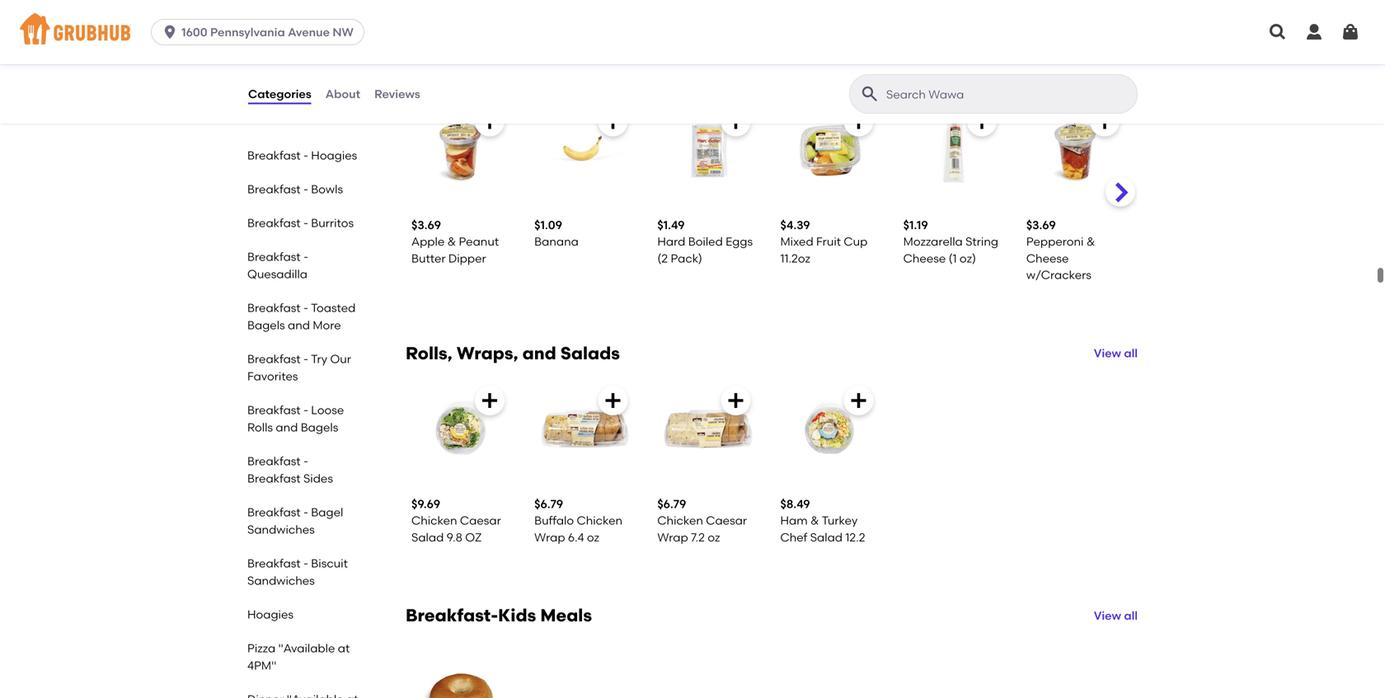Task type: locate. For each thing, give the bounding box(es) containing it.
cheese inside pepperoni & cheese w/crackers
[[1026, 236, 1069, 250]]

1600 pennsylvania avenue nw
[[181, 25, 354, 39]]

oz inside the chicken caesar wrap 7.2 oz
[[708, 515, 720, 529]]

1 vertical spatial view
[[1094, 331, 1121, 345]]

- inside breakfast - loose rolls and bagels
[[303, 403, 308, 417]]

1 vertical spatial sandwiches
[[247, 574, 315, 588]]

& for pepperoni
[[1086, 219, 1095, 233]]

breakfast - breakfast sides
[[247, 454, 333, 486]]

chicken inside buffalo chicken wrap 6.4 oz
[[577, 498, 622, 512]]

breakfast down breakfast - breakfast sides
[[247, 505, 301, 519]]

1 vertical spatial bagels
[[301, 420, 338, 434]]

1 cheese from the left
[[903, 236, 946, 250]]

bagels inside breakfast - loose rolls and bagels
[[301, 420, 338, 434]]

caesar
[[460, 498, 501, 512], [706, 498, 747, 512]]

1 all from the top
[[1124, 52, 1138, 66]]

breakfast for breakfast - biscuit sandwiches
[[247, 556, 301, 570]]

- left toasted
[[303, 301, 308, 315]]

sandwiches
[[247, 523, 315, 537], [247, 574, 315, 588]]

- inside breakfast - try our favorites
[[303, 352, 308, 366]]

3 all from the top
[[1124, 593, 1138, 607]]

7 - from the top
[[303, 403, 308, 417]]

3 - from the top
[[303, 216, 308, 230]]

pepperoni & cheese w/crackers image
[[1026, 84, 1126, 184]]

0 horizontal spatial cheese
[[903, 236, 946, 250]]

1 horizontal spatial oz
[[708, 515, 720, 529]]

2 vertical spatial view all button
[[1094, 592, 1138, 609]]

sides
[[303, 472, 333, 486]]

breakfast up breakfast - burritos
[[247, 182, 301, 196]]

butter
[[411, 236, 446, 250]]

0 vertical spatial fruit
[[406, 48, 445, 69]]

fruit
[[406, 48, 445, 69], [816, 219, 841, 233]]

2 salad from the left
[[810, 515, 843, 529]]

-
[[303, 148, 308, 162], [303, 182, 308, 196], [303, 216, 308, 230], [303, 250, 308, 264], [303, 301, 308, 315], [303, 352, 308, 366], [303, 403, 308, 417], [303, 454, 308, 468], [303, 505, 308, 519], [303, 556, 308, 570]]

1 horizontal spatial hoagies
[[311, 148, 357, 162]]

0 horizontal spatial oz
[[587, 515, 599, 529]]

1 horizontal spatial cheese
[[1026, 236, 1069, 250]]

cheese down pepperoni
[[1026, 236, 1069, 250]]

- for bowls
[[303, 182, 308, 196]]

cheese inside mozzarella string cheese (1 oz)
[[903, 236, 946, 250]]

1 caesar from the left
[[460, 498, 501, 512]]

sandwiches for biscuit
[[247, 574, 315, 588]]

breakfast inside breakfast - bagel sandwiches
[[247, 505, 301, 519]]

11 breakfast from the top
[[247, 556, 301, 570]]

caesar inside chicken caesar salad 9.8 oz
[[460, 498, 501, 512]]

& up dipper
[[447, 219, 456, 233]]

1 breakfast from the top
[[247, 148, 301, 162]]

sandwiches inside breakfast - biscuit sandwiches
[[247, 574, 315, 588]]

hoagies inside tab
[[311, 148, 357, 162]]

and right rolls
[[276, 420, 298, 434]]

view all button for snacks
[[1094, 51, 1138, 67]]

breakfast for breakfast - bagel sandwiches
[[247, 505, 301, 519]]

breakfast inside breakfast - biscuit sandwiches
[[247, 556, 301, 570]]

sandwiches down "biscuit"
[[247, 574, 315, 588]]

wrap down buffalo
[[534, 515, 565, 529]]

- inside breakfast - breakfast sides
[[303, 454, 308, 468]]

- up the "breakfast - bowls"
[[303, 148, 308, 162]]

fruit left cup
[[816, 219, 841, 233]]

2 oz from the left
[[708, 515, 720, 529]]

mixed
[[780, 219, 813, 233]]

buffalo chicken wrap 6.4 oz button
[[528, 357, 641, 537]]

pepperoni & cheese w/crackers button
[[1020, 78, 1133, 274]]

and left more
[[288, 318, 310, 332]]

sandwiches up breakfast - biscuit sandwiches
[[247, 523, 315, 537]]

salad
[[411, 515, 444, 529], [810, 515, 843, 529]]

boiled
[[688, 219, 723, 233]]

1 salad from the left
[[411, 515, 444, 529]]

and
[[449, 48, 483, 69], [288, 318, 310, 332], [522, 327, 556, 348], [276, 420, 298, 434]]

4 - from the top
[[303, 250, 308, 264]]

chicken caesar wrap 7.2 oz image
[[657, 363, 757, 463]]

wrap
[[534, 515, 565, 529], [657, 515, 688, 529]]

5 breakfast from the top
[[247, 301, 301, 315]]

bagels up favorites
[[247, 318, 285, 332]]

oz
[[587, 515, 599, 529], [708, 515, 720, 529]]

- inside breakfast - biscuit sandwiches
[[303, 556, 308, 570]]

breakfast - biscuit sandwiches
[[247, 556, 348, 588]]

breakfast left sides
[[247, 472, 301, 486]]

view all button for salads
[[1094, 330, 1138, 346]]

0 horizontal spatial salad
[[411, 515, 444, 529]]

svg image for buffalo chicken wrap 6.4 oz button
[[603, 375, 623, 395]]

10 - from the top
[[303, 556, 308, 570]]

4pm"
[[247, 659, 276, 673]]

&
[[447, 219, 456, 233], [1086, 219, 1095, 233], [810, 498, 819, 512]]

0 vertical spatial view all
[[1094, 52, 1138, 66]]

breakfast down quesadilla
[[247, 301, 301, 315]]

0 vertical spatial view all button
[[1094, 51, 1138, 67]]

breakfast up rolls
[[247, 403, 301, 417]]

reviews
[[374, 87, 420, 101]]

& inside pepperoni & cheese w/crackers
[[1086, 219, 1095, 233]]

1 horizontal spatial wrap
[[657, 515, 688, 529]]

cheese for pepperoni
[[1026, 236, 1069, 250]]

- up sides
[[303, 454, 308, 468]]

all for salads
[[1124, 331, 1138, 345]]

1 vertical spatial view all
[[1094, 331, 1138, 345]]

salad down turkey
[[810, 515, 843, 529]]

magnifying glass icon image
[[860, 84, 880, 104]]

- for try
[[303, 352, 308, 366]]

svg image for "pepperoni & cheese w/crackers" button
[[1095, 96, 1115, 116]]

3 chicken from the left
[[657, 498, 703, 512]]

mozzarella string cheese (1 oz)
[[903, 219, 998, 250]]

oz inside buffalo chicken wrap 6.4 oz
[[587, 515, 599, 529]]

svg image for mozzarella string cheese (1 oz)
[[972, 96, 992, 116]]

1 view all from the top
[[1094, 52, 1138, 66]]

hoagies
[[311, 148, 357, 162], [247, 608, 293, 622]]

svg image inside mixed fruit cup 11.2oz button
[[849, 96, 869, 116]]

1 horizontal spatial chicken
[[577, 498, 622, 512]]

caesar for oz
[[460, 498, 501, 512]]

0 horizontal spatial wrap
[[534, 515, 565, 529]]

breakfast - hoagies tab
[[241, 143, 369, 167]]

9 breakfast from the top
[[247, 472, 301, 486]]

0 vertical spatial sandwiches
[[247, 523, 315, 537]]

0 horizontal spatial chicken
[[411, 498, 457, 512]]

caesar left ham
[[706, 498, 747, 512]]

2 caesar from the left
[[706, 498, 747, 512]]

3 view all button from the top
[[1094, 592, 1138, 609]]

1600 pennsylvania avenue nw button
[[151, 19, 371, 45]]

hard boiled eggs (2 pack) button
[[651, 78, 764, 274]]

salads
[[560, 327, 620, 348]]

2 all from the top
[[1124, 331, 1138, 345]]

1 view all button from the top
[[1094, 51, 1138, 67]]

& for ham
[[810, 498, 819, 512]]

9 - from the top
[[303, 505, 308, 519]]

1 view from the top
[[1094, 52, 1121, 66]]

apple & peanut butter dipper button
[[405, 78, 518, 274]]

0 horizontal spatial &
[[447, 219, 456, 233]]

breakfast inside tab
[[247, 148, 301, 162]]

0 vertical spatial bagels
[[247, 318, 285, 332]]

cheese for mozzarella
[[903, 236, 946, 250]]

cheese
[[903, 236, 946, 250], [1026, 236, 1069, 250]]

6 - from the top
[[303, 352, 308, 366]]

svg image for 'chicken caesar wrap 7.2 oz' button
[[726, 375, 746, 395]]

1 horizontal spatial bagels
[[301, 420, 338, 434]]

- left loose
[[303, 403, 308, 417]]

svg image inside the chicken caesar salad 9.8 oz button
[[480, 375, 500, 395]]

refrigerated
[[488, 48, 598, 69]]

breakfast inside breakfast - toasted bagels and more
[[247, 301, 301, 315]]

oz for 7.2
[[708, 515, 720, 529]]

breakfast for breakfast - breakfast sides
[[247, 454, 301, 468]]

about
[[325, 87, 360, 101]]

salad inside ham & turkey chef salad 12.2
[[810, 515, 843, 529]]

& inside apple & peanut butter dipper
[[447, 219, 456, 233]]

chicken
[[411, 498, 457, 512], [577, 498, 622, 512], [657, 498, 703, 512]]

2 cheese from the left
[[1026, 236, 1069, 250]]

mozzarella string cheese (1 oz) button
[[897, 78, 1010, 274]]

wrap left 7.2
[[657, 515, 688, 529]]

breakfast inside breakfast - try our favorites
[[247, 352, 301, 366]]

1 vertical spatial all
[[1124, 331, 1138, 345]]

3 view all from the top
[[1094, 593, 1138, 607]]

at
[[338, 641, 350, 655]]

1 oz from the left
[[587, 515, 599, 529]]

- left "biscuit"
[[303, 556, 308, 570]]

1 chicken from the left
[[411, 498, 457, 512]]

hard boiled eggs (2 pack) image
[[657, 84, 757, 184]]

categories
[[248, 87, 311, 101]]

salad left 9.8
[[411, 515, 444, 529]]

2 chicken from the left
[[577, 498, 622, 512]]

chicken up 7.2
[[657, 498, 703, 512]]

svg image inside buffalo chicken wrap 6.4 oz button
[[603, 375, 623, 395]]

10 breakfast from the top
[[247, 505, 301, 519]]

wrap inside the chicken caesar wrap 7.2 oz
[[657, 515, 688, 529]]

our
[[330, 352, 351, 366]]

sandwiches for bagel
[[247, 523, 315, 537]]

bagels inside breakfast - toasted bagels and more
[[247, 318, 285, 332]]

fruit up the reviews
[[406, 48, 445, 69]]

1 - from the top
[[303, 148, 308, 162]]

2 vertical spatial all
[[1124, 593, 1138, 607]]

breakfast up favorites
[[247, 352, 301, 366]]

1 horizontal spatial caesar
[[706, 498, 747, 512]]

0 horizontal spatial hoagies
[[247, 608, 293, 622]]

chicken inside the chicken caesar wrap 7.2 oz
[[657, 498, 703, 512]]

7.2
[[691, 515, 705, 529]]

breakfast inside breakfast - quesadilla
[[247, 250, 301, 264]]

8 breakfast from the top
[[247, 454, 301, 468]]

reviews button
[[374, 64, 421, 124]]

6 breakfast from the top
[[247, 352, 301, 366]]

1 horizontal spatial &
[[810, 498, 819, 512]]

mixed fruit cup 11.2oz image
[[780, 84, 880, 184]]

5 - from the top
[[303, 301, 308, 315]]

0 horizontal spatial fruit
[[406, 48, 445, 69]]

0 vertical spatial all
[[1124, 52, 1138, 66]]

breakfast inside breakfast - loose rolls and bagels
[[247, 403, 301, 417]]

& inside ham & turkey chef salad 12.2
[[810, 498, 819, 512]]

1 vertical spatial fruit
[[816, 219, 841, 233]]

- for quesadilla
[[303, 250, 308, 264]]

pepperoni & cheese w/crackers
[[1026, 219, 1095, 266]]

caesar inside the chicken caesar wrap 7.2 oz
[[706, 498, 747, 512]]

hoagies up the pizza at the left bottom of the page
[[247, 608, 293, 622]]

breakfast up quesadilla
[[247, 250, 301, 264]]

- inside breakfast - quesadilla
[[303, 250, 308, 264]]

& right ham
[[810, 498, 819, 512]]

wrap for buffalo chicken wrap 6.4 oz
[[534, 515, 565, 529]]

svg image for chicken caesar salad 9.8 oz
[[480, 375, 500, 395]]

chicken up 6.4
[[577, 498, 622, 512]]

buffalo chicken wrap 6.4 oz image
[[534, 363, 634, 463]]

breakfast down rolls
[[247, 454, 301, 468]]

breakfast for breakfast - try our favorites
[[247, 352, 301, 366]]

banana image
[[534, 84, 634, 184]]

chicken up 9.8
[[411, 498, 457, 512]]

2 vertical spatial view
[[1094, 593, 1121, 607]]

2 view all button from the top
[[1094, 330, 1138, 346]]

- for burritos
[[303, 216, 308, 230]]

2 horizontal spatial chicken
[[657, 498, 703, 512]]

0 vertical spatial hoagies
[[311, 148, 357, 162]]

2 breakfast from the top
[[247, 182, 301, 196]]

bowls
[[311, 182, 343, 196]]

svg image inside "pepperoni & cheese w/crackers" button
[[1095, 96, 1115, 116]]

wrap inside buffalo chicken wrap 6.4 oz
[[534, 515, 565, 529]]

0 horizontal spatial bagels
[[247, 318, 285, 332]]

chicken inside chicken caesar salad 9.8 oz
[[411, 498, 457, 512]]

oz right 7.2
[[708, 515, 720, 529]]

2 wrap from the left
[[657, 515, 688, 529]]

3 breakfast from the top
[[247, 216, 301, 230]]

0 vertical spatial view
[[1094, 52, 1121, 66]]

1 horizontal spatial fruit
[[816, 219, 841, 233]]

breakfast down breakfast - bagel sandwiches
[[247, 556, 301, 570]]

& right pepperoni
[[1086, 219, 1095, 233]]

svg image
[[1340, 22, 1360, 42], [162, 24, 178, 40], [849, 96, 869, 116], [1095, 96, 1115, 116], [603, 375, 623, 395], [726, 375, 746, 395]]

oz
[[465, 515, 482, 529]]

oz right 6.4
[[587, 515, 599, 529]]

4 breakfast from the top
[[247, 250, 301, 264]]

string
[[965, 219, 998, 233]]

8 - from the top
[[303, 454, 308, 468]]

2 - from the top
[[303, 182, 308, 196]]

1 wrap from the left
[[534, 515, 565, 529]]

(2
[[657, 236, 668, 250]]

2 horizontal spatial &
[[1086, 219, 1095, 233]]

1 horizontal spatial salad
[[810, 515, 843, 529]]

sandwiches inside breakfast - bagel sandwiches
[[247, 523, 315, 537]]

favorites
[[247, 369, 298, 383]]

- up quesadilla
[[303, 250, 308, 264]]

wraps,
[[457, 327, 518, 348]]

avenue
[[288, 25, 330, 39]]

2 view from the top
[[1094, 331, 1121, 345]]

- left bagel
[[303, 505, 308, 519]]

view all button
[[1094, 51, 1138, 67], [1094, 330, 1138, 346], [1094, 592, 1138, 609]]

7 breakfast from the top
[[247, 403, 301, 417]]

6.4
[[568, 515, 584, 529]]

breakfast for breakfast - loose rolls and bagels
[[247, 403, 301, 417]]

chicken for wrap
[[657, 498, 703, 512]]

svg image
[[1268, 22, 1288, 42], [1304, 22, 1324, 42], [972, 96, 992, 116], [480, 375, 500, 395], [849, 375, 869, 395]]

breakfast up the "breakfast - bowls"
[[247, 148, 301, 162]]

chicken caesar wrap 7.2 oz
[[657, 498, 747, 529]]

2 vertical spatial view all
[[1094, 593, 1138, 607]]

hoagies up 'bowls'
[[311, 148, 357, 162]]

- inside breakfast - toasted bagels and more
[[303, 301, 308, 315]]

breakfast - bagel sandwiches
[[247, 505, 343, 537]]

- inside tab
[[303, 148, 308, 162]]

- left burritos
[[303, 216, 308, 230]]

oz)
[[960, 236, 976, 250]]

0 horizontal spatial caesar
[[460, 498, 501, 512]]

oz for 6.4
[[587, 515, 599, 529]]

and left salads
[[522, 327, 556, 348]]

- inside breakfast - bagel sandwiches
[[303, 505, 308, 519]]

- left try
[[303, 352, 308, 366]]

- left 'bowls'
[[303, 182, 308, 196]]

2 view all from the top
[[1094, 331, 1138, 345]]

svg image inside 'chicken caesar wrap 7.2 oz' button
[[726, 375, 746, 395]]

and inside breakfast - toasted bagels and more
[[288, 318, 310, 332]]

1 sandwiches from the top
[[247, 523, 315, 537]]

cheese down mozzarella
[[903, 236, 946, 250]]

1 vertical spatial view all button
[[1094, 330, 1138, 346]]

bagels down loose
[[301, 420, 338, 434]]

- for bagel
[[303, 505, 308, 519]]

view all
[[1094, 52, 1138, 66], [1094, 331, 1138, 345], [1094, 593, 1138, 607]]

2 sandwiches from the top
[[247, 574, 315, 588]]

hard boiled eggs (2 pack)
[[657, 219, 753, 250]]

bagels
[[247, 318, 285, 332], [301, 420, 338, 434]]

breakfast down the "breakfast - bowls"
[[247, 216, 301, 230]]

- for hoagies
[[303, 148, 308, 162]]

caesar up oz
[[460, 498, 501, 512]]

breakfast
[[247, 148, 301, 162], [247, 182, 301, 196], [247, 216, 301, 230], [247, 250, 301, 264], [247, 301, 301, 315], [247, 352, 301, 366], [247, 403, 301, 417], [247, 454, 301, 468], [247, 472, 301, 486], [247, 505, 301, 519], [247, 556, 301, 570]]



Task type: describe. For each thing, give the bounding box(es) containing it.
breakfast - hoagies
[[247, 148, 357, 162]]

banana
[[534, 219, 579, 233]]

view for snacks
[[1094, 52, 1121, 66]]

Search Wawa search field
[[885, 87, 1132, 102]]

svg image inside "1600 pennsylvania avenue nw" button
[[162, 24, 178, 40]]

mixed fruit cup 11.2oz button
[[774, 78, 887, 274]]

- for loose
[[303, 403, 308, 417]]

breakfast for breakfast - bowls
[[247, 182, 301, 196]]

breakfast - loose rolls and bagels
[[247, 403, 344, 434]]

fruit inside mixed fruit cup 11.2oz
[[816, 219, 841, 233]]

all for snacks
[[1124, 52, 1138, 66]]

caret right icon image
[[356, 150, 366, 160]]

ham & turkey chef salad 12.2
[[780, 498, 865, 529]]

1600
[[181, 25, 207, 39]]

breakfast-
[[406, 589, 498, 611]]

breakfast for breakfast - burritos
[[247, 216, 301, 230]]

eggs
[[726, 219, 753, 233]]

pepperoni
[[1026, 219, 1084, 233]]

ham & turkey chef salad 12.2 image
[[780, 363, 880, 463]]

rolls
[[247, 420, 273, 434]]

kids
[[498, 589, 536, 611]]

"available
[[278, 641, 335, 655]]

- for biscuit
[[303, 556, 308, 570]]

salad inside chicken caesar salad 9.8 oz
[[411, 515, 444, 529]]

view all for salads
[[1094, 331, 1138, 345]]

& for apple
[[447, 219, 456, 233]]

1 vertical spatial hoagies
[[247, 608, 293, 622]]

apple & peanut butter dipper image
[[411, 84, 511, 184]]

biscuit
[[311, 556, 348, 570]]

w/crackers
[[1026, 252, 1091, 266]]

chicken caesar salad 9.8 oz
[[411, 498, 501, 529]]

chicken caesar wrap 7.2 oz button
[[651, 357, 764, 537]]

and up apple & peanut butter dipper image
[[449, 48, 483, 69]]

- for breakfast
[[303, 454, 308, 468]]

svg image for ham & turkey chef salad 12.2
[[849, 375, 869, 395]]

apple
[[411, 219, 445, 233]]

breakfast for breakfast - toasted bagels and more
[[247, 301, 301, 315]]

breakfast-kids meals
[[406, 589, 592, 611]]

svg image for mixed fruit cup 11.2oz button
[[849, 96, 869, 116]]

rolls,
[[406, 327, 452, 348]]

mozzarella
[[903, 219, 963, 233]]

caesar for oz
[[706, 498, 747, 512]]

pennsylvania
[[210, 25, 285, 39]]

(1
[[949, 236, 957, 250]]

- for toasted
[[303, 301, 308, 315]]

wrap for chicken caesar wrap 7.2 oz
[[657, 515, 688, 529]]

apple & peanut butter dipper
[[411, 219, 499, 250]]

hard
[[657, 219, 685, 233]]

breakfast - toasted bagels and more
[[247, 301, 356, 332]]

view for salads
[[1094, 331, 1121, 345]]

breakfast - bowls
[[247, 182, 343, 196]]

loose
[[311, 403, 344, 417]]

meals
[[540, 589, 592, 611]]

try
[[311, 352, 327, 366]]

more
[[313, 318, 341, 332]]

fruit and refrigerated snacks
[[406, 48, 665, 69]]

banana button
[[528, 78, 641, 274]]

pizza "available at 4pm"
[[247, 641, 350, 673]]

peanut
[[459, 219, 499, 233]]

toasted plain bagel image
[[411, 626, 511, 698]]

burritos
[[311, 216, 354, 230]]

breakfast - try our favorites
[[247, 352, 351, 383]]

12.2
[[845, 515, 865, 529]]

nw
[[333, 25, 354, 39]]

chicken caesar salad 9.8 oz image
[[411, 363, 511, 463]]

about button
[[325, 64, 361, 124]]

main navigation navigation
[[0, 0, 1385, 64]]

mozzarella string cheese (1 oz) image
[[903, 84, 1003, 184]]

buffalo
[[534, 498, 574, 512]]

breakfast for breakfast - quesadilla
[[247, 250, 301, 264]]

toasted
[[311, 301, 356, 315]]

11.2oz
[[780, 236, 810, 250]]

ham
[[780, 498, 808, 512]]

cup
[[844, 219, 868, 233]]

categories button
[[247, 64, 312, 124]]

dipper
[[448, 236, 486, 250]]

turkey
[[822, 498, 858, 512]]

breakfast - burritos
[[247, 216, 354, 230]]

ham & turkey chef salad 12.2 button
[[774, 357, 887, 537]]

mixed fruit cup 11.2oz
[[780, 219, 868, 250]]

breakfast for breakfast - hoagies
[[247, 148, 301, 162]]

view all for snacks
[[1094, 52, 1138, 66]]

chicken for salad
[[411, 498, 457, 512]]

snacks
[[602, 48, 665, 69]]

9.8
[[447, 515, 462, 529]]

rolls, wraps, and salads
[[406, 327, 620, 348]]

chicken caesar salad 9.8 oz button
[[405, 357, 518, 537]]

quesadilla
[[247, 267, 308, 281]]

pack)
[[671, 236, 702, 250]]

bagel
[[311, 505, 343, 519]]

chef
[[780, 515, 807, 529]]

buffalo chicken wrap 6.4 oz
[[534, 498, 622, 529]]

breakfast - quesadilla
[[247, 250, 308, 281]]

3 view from the top
[[1094, 593, 1121, 607]]

and inside breakfast - loose rolls and bagels
[[276, 420, 298, 434]]

pizza
[[247, 641, 275, 655]]



Task type: vqa. For each thing, say whether or not it's contained in the screenshot.
8th - from the bottom of the page
yes



